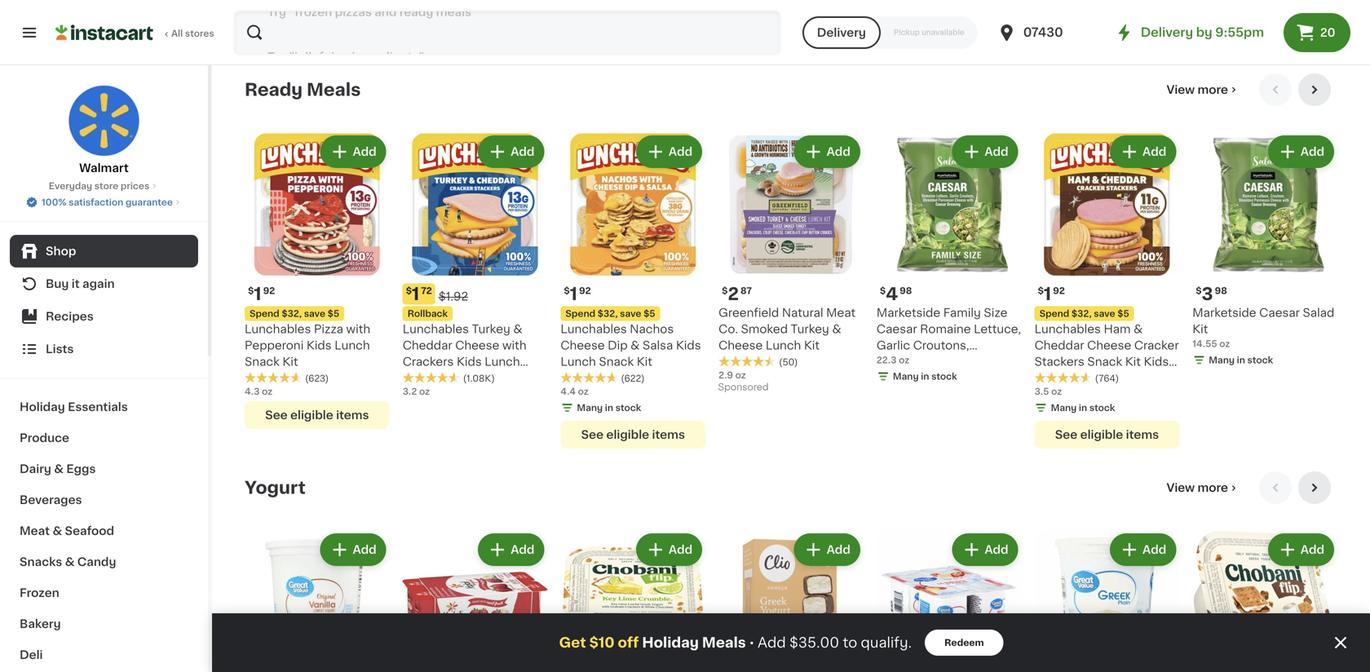 Task type: locate. For each thing, give the bounding box(es) containing it.
lunch inside lunchables ham & cheddar cheese cracker stackers snack kit kids lunch with vanilla cookies
[[1035, 373, 1071, 384]]

1 lunchables from the left
[[245, 324, 311, 335]]

marketside inside marketside caesar salad kit 14.55 oz
[[1193, 307, 1257, 319]]

1 $32, from the left
[[282, 309, 302, 318]]

1 more from the top
[[1198, 84, 1229, 95]]

1 98 from the left
[[900, 287, 913, 296]]

1 vertical spatial item carousel region
[[245, 472, 1338, 672]]

1 horizontal spatial marketside
[[1193, 307, 1257, 319]]

meat right natural
[[827, 307, 856, 319]]

spend up lunchables nachos cheese dip & salsa kids lunch snack kit
[[566, 309, 596, 318]]

many inside button
[[261, 9, 287, 18]]

98
[[900, 287, 913, 296], [1215, 287, 1228, 296]]

yogurt
[[245, 480, 306, 497]]

2.9 oz
[[719, 371, 746, 380]]

92 up lunchables nachos cheese dip & salsa kids lunch snack kit
[[579, 287, 591, 296]]

delivery for delivery by 9:55pm
[[1141, 27, 1194, 38]]

delivery inside 'button'
[[817, 27, 867, 38]]

0 vertical spatial view more
[[1167, 84, 1229, 95]]

kids up (1.08k)
[[457, 356, 482, 368]]

0 horizontal spatial $32,
[[282, 309, 302, 318]]

100%
[[42, 198, 66, 207]]

3 lunchables from the left
[[1035, 324, 1102, 335]]

0 vertical spatial with
[[346, 324, 371, 335]]

1
[[254, 286, 262, 303], [412, 286, 420, 303], [1044, 286, 1052, 303], [570, 286, 578, 303]]

1 horizontal spatial 92
[[579, 287, 591, 296]]

see for lunchables nachos cheese dip & salsa kids lunch snack kit
[[581, 429, 604, 441]]

3.5
[[1035, 387, 1050, 396]]

$32, up lunchables pizza with pepperoni kids lunch snack kit
[[282, 309, 302, 318]]

dip
[[608, 340, 628, 351]]

2 horizontal spatial 92
[[1054, 287, 1066, 296]]

kit inside marketside caesar salad kit 14.55 oz
[[1193, 324, 1209, 335]]

cheese left dip
[[561, 340, 605, 351]]

holiday
[[20, 401, 65, 413], [643, 636, 699, 650]]

see eligible items button for lunchables pizza with pepperoni kids lunch snack kit
[[245, 402, 390, 429]]

oz for lunchables turkey & cheddar cheese with crackers kids lunch snack kit
[[419, 387, 430, 396]]

kit down crackers
[[441, 373, 456, 384]]

$
[[248, 287, 254, 296], [406, 287, 412, 296], [722, 287, 728, 296], [1038, 287, 1044, 296], [564, 287, 570, 296], [880, 287, 886, 296], [1196, 287, 1202, 296]]

4 1 from the left
[[570, 286, 578, 303]]

1 horizontal spatial holiday
[[643, 636, 699, 650]]

98 for 3
[[1215, 287, 1228, 296]]

item carousel region
[[245, 73, 1338, 459], [245, 472, 1338, 672]]

with down stackers
[[1073, 373, 1098, 384]]

cheddar for $1.92
[[403, 340, 453, 351]]

lunchables inside lunchables pizza with pepperoni kids lunch snack kit
[[245, 324, 311, 335]]

2 92 from the left
[[1054, 287, 1066, 296]]

see eligible items button for lunchables ham & cheddar cheese cracker stackers snack kit kids lunch with vanilla cookies
[[1035, 421, 1180, 449]]

spend up stackers
[[1040, 309, 1070, 318]]

lunch inside lunchables turkey & cheddar cheese with crackers kids lunch snack kit
[[485, 356, 520, 368]]

oz right '14.55'
[[1220, 340, 1231, 349]]

98 inside $ 4 98
[[900, 287, 913, 296]]

stock inside button
[[300, 9, 325, 18]]

in down shredded
[[921, 372, 930, 381]]

dressing
[[946, 389, 997, 400]]

98 right 3
[[1215, 287, 1228, 296]]

lettuce,
[[974, 324, 1022, 335]]

kit inside lunchables turkey & cheddar cheese with crackers kids lunch snack kit
[[441, 373, 456, 384]]

3 92 from the left
[[579, 287, 591, 296]]

0 vertical spatial salad
[[1304, 307, 1335, 319]]

1 horizontal spatial spend $32, save $5
[[566, 309, 656, 318]]

lunchables for lunch
[[561, 324, 627, 335]]

2 $32, from the left
[[1072, 309, 1092, 318]]

1 vertical spatial salad
[[877, 405, 909, 417]]

1 1 from the left
[[254, 286, 262, 303]]

marketside for caesar
[[877, 307, 941, 319]]

turkey inside lunchables turkey & cheddar cheese with crackers kids lunch snack kit
[[472, 324, 511, 335]]

caesar inside marketside caesar salad kit 14.55 oz
[[1260, 307, 1301, 319]]

kids right salsa
[[676, 340, 701, 351]]

1 horizontal spatial with
[[503, 340, 527, 351]]

prices
[[121, 182, 150, 191]]

spend up pepperoni
[[250, 309, 280, 318]]

0 horizontal spatial with
[[346, 324, 371, 335]]

with down "$1.72 original price: $1.92" element
[[503, 340, 527, 351]]

$ 1 92 up stackers
[[1038, 286, 1066, 303]]

0 horizontal spatial meat
[[20, 526, 50, 537]]

view for ready meals
[[1167, 84, 1196, 95]]

98 inside $ 3 98
[[1215, 287, 1228, 296]]

2 marketside from the left
[[1193, 307, 1257, 319]]

cheddar up stackers
[[1035, 340, 1085, 351]]

1 vertical spatial view more
[[1167, 482, 1229, 494]]

marketside down $ 3 98
[[1193, 307, 1257, 319]]

lunchables up dip
[[561, 324, 627, 335]]

14.55
[[1193, 340, 1218, 349]]

cheddar inside lunchables turkey & cheddar cheese with crackers kids lunch snack kit
[[403, 340, 453, 351]]

marketside inside marketside family size caesar romaine lettuce, garlic croutons, shredded parmesan cheese, black pepper and caesar dressing salad kit
[[877, 307, 941, 319]]

see eligible items button
[[719, 8, 864, 36], [245, 402, 390, 429], [1035, 421, 1180, 449], [561, 421, 706, 449]]

buy it again
[[46, 278, 115, 290]]

spend $32, save $5 up ham
[[1040, 309, 1130, 318]]

eggs
[[66, 463, 96, 475]]

& inside lunchables nachos cheese dip & salsa kids lunch snack kit
[[631, 340, 640, 351]]

2 $ from the left
[[406, 287, 412, 296]]

3 save from the left
[[620, 309, 642, 318]]

rollback
[[408, 309, 448, 318]]

cheese down co.
[[719, 340, 763, 351]]

1 horizontal spatial save
[[620, 309, 642, 318]]

$35.00
[[790, 636, 840, 650]]

100% satisfaction guarantee
[[42, 198, 173, 207]]

eligible for lunchables nachos cheese dip & salsa kids lunch snack kit
[[607, 429, 650, 441]]

0 horizontal spatial spend $32, save $5
[[250, 309, 340, 318]]

2 horizontal spatial $5
[[1118, 309, 1130, 318]]

0 vertical spatial view more button
[[1161, 73, 1247, 106]]

lunchables down rollback at the left top of page
[[403, 324, 469, 335]]

0 vertical spatial meals
[[307, 81, 361, 98]]

1 save from the left
[[304, 309, 326, 318]]

0 horizontal spatial $ 1 92
[[248, 286, 275, 303]]

1 $5 from the left
[[328, 309, 340, 318]]

many up ready
[[261, 9, 287, 18]]

snack down pepperoni
[[245, 356, 280, 368]]

2 horizontal spatial spend
[[1040, 309, 1070, 318]]

walmart logo image
[[68, 85, 140, 157]]

0 horizontal spatial salad
[[877, 405, 909, 417]]

kids inside lunchables ham & cheddar cheese cracker stackers snack kit kids lunch with vanilla cookies
[[1144, 356, 1170, 368]]

stock down (622)
[[616, 404, 642, 413]]

oz for greenfield natural meat co. smoked turkey & cheese lunch kit
[[736, 371, 746, 380]]

1 cheddar from the left
[[403, 340, 453, 351]]

lunch up (50)
[[766, 340, 802, 351]]

lunch down the pizza
[[335, 340, 370, 351]]

2 turkey from the left
[[791, 324, 830, 335]]

shop
[[46, 246, 76, 257]]

snacks & candy
[[20, 557, 116, 568]]

get
[[559, 636, 586, 650]]

0 horizontal spatial 92
[[263, 287, 275, 296]]

stores
[[185, 29, 214, 38]]

6 $ from the left
[[880, 287, 886, 296]]

None search field
[[233, 10, 782, 55]]

3 $ 1 92 from the left
[[564, 286, 591, 303]]

lunch up 4.4 oz
[[561, 356, 596, 368]]

store
[[94, 182, 118, 191]]

kit
[[1193, 324, 1209, 335], [804, 340, 820, 351], [283, 356, 298, 368], [1126, 356, 1142, 368], [637, 356, 653, 368], [441, 373, 456, 384], [912, 405, 927, 417]]

delivery button
[[803, 16, 881, 49]]

see eligible items inside product group
[[740, 16, 843, 28]]

salad
[[1304, 307, 1335, 319], [877, 405, 909, 417]]

2 $ 1 92 from the left
[[1038, 286, 1066, 303]]

0 horizontal spatial spend
[[250, 309, 280, 318]]

$5 up nachos on the top left
[[644, 309, 656, 318]]

lunchables inside lunchables ham & cheddar cheese cracker stackers snack kit kids lunch with vanilla cookies
[[1035, 324, 1102, 335]]

cheese down ham
[[1088, 340, 1132, 351]]

turkey down "$1.72 original price: $1.92" element
[[472, 324, 511, 335]]

snack up (764)
[[1088, 356, 1123, 368]]

oz right 3.5
[[1052, 387, 1063, 396]]

eligible for lunchables pizza with pepperoni kids lunch snack kit
[[291, 410, 333, 421]]

view more
[[1167, 84, 1229, 95], [1167, 482, 1229, 494]]

oz right 3.2
[[419, 387, 430, 396]]

$ 4 98
[[880, 286, 913, 303]]

spend $32, save $5 for nachos
[[566, 309, 656, 318]]

oz up sponsored badge image
[[736, 371, 746, 380]]

spend for lunchables pizza with pepperoni kids lunch snack kit
[[250, 309, 280, 318]]

cheddar for 1
[[1035, 340, 1085, 351]]

2 $5 from the left
[[1118, 309, 1130, 318]]

1 marketside from the left
[[877, 307, 941, 319]]

2 item carousel region from the top
[[245, 472, 1338, 672]]

lunch up 3.5 oz
[[1035, 373, 1071, 384]]

2 98 from the left
[[1215, 287, 1228, 296]]

kit up (622)
[[637, 356, 653, 368]]

spend $32, save $5 up dip
[[566, 309, 656, 318]]

92
[[263, 287, 275, 296], [1054, 287, 1066, 296], [579, 287, 591, 296]]

98 right 4
[[900, 287, 913, 296]]

more
[[1198, 84, 1229, 95], [1198, 482, 1229, 494]]

4.3
[[245, 387, 260, 396]]

1 vertical spatial holiday
[[643, 636, 699, 650]]

1 horizontal spatial $32,
[[598, 309, 618, 318]]

3 spend from the left
[[566, 309, 596, 318]]

save up the pizza
[[304, 309, 326, 318]]

spend for lunchables ham & cheddar cheese cracker stackers snack kit kids lunch with vanilla cookies
[[1040, 309, 1070, 318]]

kit down natural
[[804, 340, 820, 351]]

snack inside lunchables ham & cheddar cheese cracker stackers snack kit kids lunch with vanilla cookies
[[1088, 356, 1123, 368]]

1 left 72
[[412, 286, 420, 303]]

2 cheese from the left
[[719, 340, 763, 351]]

kit up '14.55'
[[1193, 324, 1209, 335]]

$1.92
[[439, 291, 468, 303]]

save up nachos on the top left
[[620, 309, 642, 318]]

many down cookies
[[1051, 404, 1077, 413]]

redeem button
[[925, 630, 1004, 656]]

save
[[304, 309, 326, 318], [1094, 309, 1116, 318], [620, 309, 642, 318]]

$32, up dip
[[598, 309, 618, 318]]

1 for lunchables nachos cheese dip & salsa kids lunch snack kit
[[570, 286, 578, 303]]

1 for lunchables ham & cheddar cheese cracker stackers snack kit kids lunch with vanilla cookies
[[1044, 286, 1052, 303]]

many in stock up ready meals
[[261, 9, 325, 18]]

92 up pepperoni
[[263, 287, 275, 296]]

kids down cracker
[[1144, 356, 1170, 368]]

lunchables inside lunchables turkey & cheddar cheese with crackers kids lunch snack kit
[[403, 324, 469, 335]]

spend $32, save $5 for pizza
[[250, 309, 340, 318]]

view more for yogurt
[[1167, 482, 1229, 494]]

1 horizontal spatial meals
[[703, 636, 746, 650]]

meals left •
[[703, 636, 746, 650]]

item carousel region containing ready meals
[[245, 73, 1338, 459]]

2 view more button from the top
[[1161, 472, 1247, 504]]

many in stock
[[261, 9, 325, 18], [1210, 356, 1274, 365], [893, 372, 958, 381], [1051, 404, 1116, 413], [577, 404, 642, 413]]

2 horizontal spatial save
[[1094, 309, 1116, 318]]

0 vertical spatial caesar
[[1260, 307, 1301, 319]]

1 spend from the left
[[250, 309, 280, 318]]

$32, up stackers
[[1072, 309, 1092, 318]]

oz right 22.3
[[899, 356, 910, 365]]

$5 up the pizza
[[328, 309, 340, 318]]

0 vertical spatial meat
[[827, 307, 856, 319]]

many in stock down shredded
[[893, 372, 958, 381]]

with inside lunchables ham & cheddar cheese cracker stackers snack kit kids lunch with vanilla cookies
[[1073, 373, 1098, 384]]

garlic
[[877, 340, 911, 351]]

$ 1 92 up lunchables nachos cheese dip & salsa kids lunch snack kit
[[564, 286, 591, 303]]

2 horizontal spatial spend $32, save $5
[[1040, 309, 1130, 318]]

0 vertical spatial holiday
[[20, 401, 65, 413]]

many down 4.4 oz
[[577, 404, 603, 413]]

1 view more from the top
[[1167, 84, 1229, 95]]

snack inside lunchables turkey & cheddar cheese with crackers kids lunch snack kit
[[403, 373, 438, 384]]

1 vertical spatial view more button
[[1161, 472, 1247, 504]]

holiday right "off" at bottom
[[643, 636, 699, 650]]

$5 for nachos
[[644, 309, 656, 318]]

kit inside marketside family size caesar romaine lettuce, garlic croutons, shredded parmesan cheese, black pepper and caesar dressing salad kit
[[912, 405, 927, 417]]

0 vertical spatial view
[[1167, 84, 1196, 95]]

product group
[[719, 0, 864, 54], [245, 132, 390, 429], [403, 132, 548, 398], [561, 132, 706, 449], [719, 132, 864, 397], [877, 132, 1022, 417], [1035, 132, 1180, 449], [1193, 132, 1338, 370], [245, 531, 390, 672], [403, 531, 548, 672], [561, 531, 706, 672], [719, 531, 864, 672], [877, 531, 1022, 672], [1035, 531, 1180, 672], [1193, 531, 1338, 672]]

turkey down natural
[[791, 324, 830, 335]]

holiday essentials link
[[10, 392, 198, 423]]

1 view from the top
[[1167, 84, 1196, 95]]

kit inside lunchables pizza with pepperoni kids lunch snack kit
[[283, 356, 298, 368]]

turkey inside greenfield natural meat co. smoked turkey & cheese lunch kit
[[791, 324, 830, 335]]

0 horizontal spatial marketside
[[877, 307, 941, 319]]

2 view more from the top
[[1167, 482, 1229, 494]]

2 horizontal spatial $32,
[[1072, 309, 1092, 318]]

many in stock inside button
[[261, 9, 325, 18]]

add
[[353, 146, 377, 158], [511, 146, 535, 158], [669, 146, 693, 158], [827, 146, 851, 158], [985, 146, 1009, 158], [1143, 146, 1167, 158], [1301, 146, 1325, 158], [353, 544, 377, 556], [511, 544, 535, 556], [669, 544, 693, 556], [827, 544, 851, 556], [985, 544, 1009, 556], [1143, 544, 1167, 556], [1301, 544, 1325, 556], [758, 636, 786, 650]]

2 vertical spatial with
[[1073, 373, 1098, 384]]

2 horizontal spatial $ 1 92
[[1038, 286, 1066, 303]]

1 92 from the left
[[263, 287, 275, 296]]

smoked
[[741, 324, 788, 335]]

cheddar inside lunchables ham & cheddar cheese cracker stackers snack kit kids lunch with vanilla cookies
[[1035, 340, 1085, 351]]

0 horizontal spatial holiday
[[20, 401, 65, 413]]

lunchables for snack
[[1035, 324, 1102, 335]]

2 horizontal spatial with
[[1073, 373, 1098, 384]]

view
[[1167, 84, 1196, 95], [1167, 482, 1196, 494]]

1 vertical spatial view
[[1167, 482, 1196, 494]]

1 view more button from the top
[[1161, 73, 1247, 106]]

3 $ from the left
[[722, 287, 728, 296]]

2 lunchables from the left
[[403, 324, 469, 335]]

see inside product group
[[740, 16, 762, 28]]

see eligible items for lunchables ham & cheddar cheese cracker stackers snack kit kids lunch with vanilla cookies
[[1056, 429, 1160, 441]]

0 horizontal spatial cheddar
[[403, 340, 453, 351]]

in inside button
[[289, 9, 298, 18]]

cheese up (1.08k)
[[456, 340, 500, 351]]

in up ready meals
[[289, 9, 298, 18]]

0 horizontal spatial delivery
[[817, 27, 867, 38]]

0 horizontal spatial 98
[[900, 287, 913, 296]]

1 vertical spatial with
[[503, 340, 527, 351]]

kit up the vanilla
[[1126, 356, 1142, 368]]

marketside for kit
[[1193, 307, 1257, 319]]

1 up pepperoni
[[254, 286, 262, 303]]

1 vertical spatial more
[[1198, 482, 1229, 494]]

lunchables nachos cheese dip & salsa kids lunch snack kit
[[561, 324, 701, 368]]

oz for lunchables nachos cheese dip & salsa kids lunch snack kit
[[578, 387, 589, 396]]

0 horizontal spatial $5
[[328, 309, 340, 318]]

1 horizontal spatial $5
[[644, 309, 656, 318]]

3 cheese from the left
[[1088, 340, 1132, 351]]

$ inside $ 3 98
[[1196, 287, 1202, 296]]

1 horizontal spatial 98
[[1215, 287, 1228, 296]]

92 for lunchables nachos cheese dip & salsa kids lunch snack kit
[[579, 287, 591, 296]]

service type group
[[803, 16, 978, 49]]

lunchables for kit
[[245, 324, 311, 335]]

4.4 oz
[[561, 387, 589, 396]]

lunchables for kids
[[403, 324, 469, 335]]

1 horizontal spatial cheddar
[[1035, 340, 1085, 351]]

$ 1 92 up pepperoni
[[248, 286, 275, 303]]

greenfield
[[719, 307, 779, 319]]

3
[[1202, 286, 1214, 303]]

92 up stackers
[[1054, 287, 1066, 296]]

0 vertical spatial more
[[1198, 84, 1229, 95]]

get $10 off holiday meals • add $35.00 to qualify.
[[559, 636, 912, 650]]

1 $ 1 92 from the left
[[248, 286, 275, 303]]

2 save from the left
[[1094, 309, 1116, 318]]

cheese inside lunchables nachos cheese dip & salsa kids lunch snack kit
[[561, 340, 605, 351]]

2 cheddar from the left
[[1035, 340, 1085, 351]]

4 lunchables from the left
[[561, 324, 627, 335]]

4
[[886, 286, 899, 303]]

07430
[[1024, 27, 1064, 38]]

7 $ from the left
[[1196, 287, 1202, 296]]

many down shredded
[[893, 372, 919, 381]]

2 more from the top
[[1198, 482, 1229, 494]]

with right the pizza
[[346, 324, 371, 335]]

meat up snacks
[[20, 526, 50, 537]]

meals right ready
[[307, 81, 361, 98]]

deli link
[[10, 640, 198, 671]]

lunch inside greenfield natural meat co. smoked turkey & cheese lunch kit
[[766, 340, 802, 351]]

1 horizontal spatial salad
[[1304, 307, 1335, 319]]

2 spend from the left
[[1040, 309, 1070, 318]]

1 vertical spatial caesar
[[877, 324, 918, 335]]

meals
[[307, 81, 361, 98], [703, 636, 746, 650]]

spend
[[250, 309, 280, 318], [1040, 309, 1070, 318], [566, 309, 596, 318]]

0 horizontal spatial turkey
[[472, 324, 511, 335]]

ready
[[245, 81, 303, 98]]

snack up 3.2 oz
[[403, 373, 438, 384]]

spend $32, save $5 up lunchables pizza with pepperoni kids lunch snack kit
[[250, 309, 340, 318]]

1 vertical spatial meat
[[20, 526, 50, 537]]

3 spend $32, save $5 from the left
[[566, 309, 656, 318]]

deli
[[20, 650, 43, 661]]

4 cheese from the left
[[561, 340, 605, 351]]

cheddar up crackers
[[403, 340, 453, 351]]

1 spend $32, save $5 from the left
[[250, 309, 340, 318]]

1 up lunchables nachos cheese dip & salsa kids lunch snack kit
[[570, 286, 578, 303]]

lists link
[[10, 333, 198, 366]]

kids down the pizza
[[307, 340, 332, 351]]

$32,
[[282, 309, 302, 318], [1072, 309, 1092, 318], [598, 309, 618, 318]]

pepper
[[961, 373, 1003, 384]]

many in stock down cookies
[[1051, 404, 1116, 413]]

meals inside treatment tracker modal dialog
[[703, 636, 746, 650]]

1 up stackers
[[1044, 286, 1052, 303]]

★★★★★
[[719, 356, 776, 367], [719, 356, 776, 367], [245, 372, 302, 383], [245, 372, 302, 383], [403, 372, 460, 383], [403, 372, 460, 383], [1035, 372, 1092, 383], [1035, 372, 1092, 383], [561, 372, 618, 383], [561, 372, 618, 383]]

oz right 4.4
[[578, 387, 589, 396]]

1 horizontal spatial delivery
[[1141, 27, 1194, 38]]

product group containing 3
[[1193, 132, 1338, 370]]

kit down cheese,
[[912, 405, 927, 417]]

$5 up ham
[[1118, 309, 1130, 318]]

item carousel region containing yogurt
[[245, 472, 1338, 672]]

view more button
[[1161, 73, 1247, 106], [1161, 472, 1247, 504]]

2 view from the top
[[1167, 482, 1196, 494]]

3 $32, from the left
[[598, 309, 618, 318]]

kids
[[307, 340, 332, 351], [676, 340, 701, 351], [457, 356, 482, 368], [1144, 356, 1170, 368]]

3 $5 from the left
[[644, 309, 656, 318]]

1 item carousel region from the top
[[245, 73, 1338, 459]]

lunchables up stackers
[[1035, 324, 1102, 335]]

0 vertical spatial item carousel region
[[245, 73, 1338, 459]]

marketside down $ 4 98
[[877, 307, 941, 319]]

lunchables up pepperoni
[[245, 324, 311, 335]]

stackers
[[1035, 356, 1085, 368]]

3 1 from the left
[[1044, 286, 1052, 303]]

see
[[740, 16, 762, 28], [265, 410, 288, 421], [1056, 429, 1078, 441], [581, 429, 604, 441]]

1 turkey from the left
[[472, 324, 511, 335]]

2 spend $32, save $5 from the left
[[1040, 309, 1130, 318]]

92 for lunchables ham & cheddar cheese cracker stackers snack kit kids lunch with vanilla cookies
[[1054, 287, 1066, 296]]

walmart link
[[68, 85, 140, 176]]

holiday up produce
[[20, 401, 65, 413]]

stock up ready meals
[[300, 9, 325, 18]]

22.3 oz
[[877, 356, 910, 365]]

meat & seafood
[[20, 526, 114, 537]]

1 cheese from the left
[[456, 340, 500, 351]]

all stores link
[[55, 10, 215, 55]]

1 horizontal spatial spend
[[566, 309, 596, 318]]

$5 for pizza
[[328, 309, 340, 318]]

1 horizontal spatial $ 1 92
[[564, 286, 591, 303]]

lunch inside lunchables pizza with pepperoni kids lunch snack kit
[[335, 340, 370, 351]]

items inside product group
[[810, 16, 843, 28]]

kit down pepperoni
[[283, 356, 298, 368]]

essentials
[[68, 401, 128, 413]]

$ inside $ 4 98
[[880, 287, 886, 296]]

save up ham
[[1094, 309, 1116, 318]]

1 horizontal spatial meat
[[827, 307, 856, 319]]

kit inside lunchables nachos cheese dip & salsa kids lunch snack kit
[[637, 356, 653, 368]]

lunchables inside lunchables nachos cheese dip & salsa kids lunch snack kit
[[561, 324, 627, 335]]

cheddar
[[403, 340, 453, 351], [1035, 340, 1085, 351]]

0 horizontal spatial save
[[304, 309, 326, 318]]

oz right 4.3
[[262, 387, 273, 396]]

all stores
[[171, 29, 214, 38]]

1 horizontal spatial turkey
[[791, 324, 830, 335]]

everyday store prices
[[49, 182, 150, 191]]

4 $ from the left
[[1038, 287, 1044, 296]]

lunch up (1.08k)
[[485, 356, 520, 368]]

1 vertical spatial meals
[[703, 636, 746, 650]]

snack down dip
[[599, 356, 634, 368]]

(622)
[[621, 374, 645, 383]]

items
[[810, 16, 843, 28], [336, 410, 369, 421], [1127, 429, 1160, 441], [652, 429, 685, 441]]



Task type: describe. For each thing, give the bounding box(es) containing it.
0 horizontal spatial meals
[[307, 81, 361, 98]]

produce
[[20, 432, 69, 444]]

marketside caesar salad kit 14.55 oz
[[1193, 307, 1335, 349]]

cheese,
[[877, 373, 924, 384]]

cookies
[[1035, 389, 1082, 400]]

lunchables ham & cheddar cheese cracker stackers snack kit kids lunch with vanilla cookies
[[1035, 324, 1180, 400]]

to
[[843, 636, 858, 650]]

stock down marketside caesar salad kit 14.55 oz
[[1248, 356, 1274, 365]]

qualify.
[[861, 636, 912, 650]]

spend for lunchables nachos cheese dip & salsa kids lunch snack kit
[[566, 309, 596, 318]]

greenfield natural meat co. smoked turkey & cheese lunch kit
[[719, 307, 856, 351]]

kit inside greenfield natural meat co. smoked turkey & cheese lunch kit
[[804, 340, 820, 351]]

salad inside marketside caesar salad kit 14.55 oz
[[1304, 307, 1335, 319]]

many down '14.55'
[[1210, 356, 1235, 365]]

kids inside lunchables turkey & cheddar cheese with crackers kids lunch snack kit
[[457, 356, 482, 368]]

2 vertical spatial caesar
[[903, 389, 943, 400]]

snacks
[[20, 557, 62, 568]]

$32, for nachos
[[598, 309, 618, 318]]

co.
[[719, 324, 739, 335]]

•
[[750, 636, 755, 649]]

meat inside greenfield natural meat co. smoked turkey & cheese lunch kit
[[827, 307, 856, 319]]

romaine
[[921, 324, 971, 335]]

(623)
[[305, 374, 329, 383]]

72
[[421, 287, 432, 296]]

product group containing 4
[[877, 132, 1022, 417]]

items for lunchables ham & cheddar cheese cracker stackers snack kit kids lunch with vanilla cookies
[[1127, 429, 1160, 441]]

$32, for ham
[[1072, 309, 1092, 318]]

product group containing see eligible items
[[719, 0, 864, 54]]

delivery by 9:55pm
[[1141, 27, 1265, 38]]

2 1 from the left
[[412, 286, 420, 303]]

lists
[[46, 344, 74, 355]]

save for pizza
[[304, 309, 326, 318]]

1 $ from the left
[[248, 287, 254, 296]]

stock down (764)
[[1090, 404, 1116, 413]]

delivery for delivery
[[817, 27, 867, 38]]

$ 2 87
[[722, 286, 752, 303]]

cheese inside greenfield natural meat co. smoked turkey & cheese lunch kit
[[719, 340, 763, 351]]

$1.72 original price: $1.92 element
[[403, 284, 548, 305]]

kit inside lunchables ham & cheddar cheese cracker stackers snack kit kids lunch with vanilla cookies
[[1126, 356, 1142, 368]]

& inside lunchables turkey & cheddar cheese with crackers kids lunch snack kit
[[514, 324, 523, 335]]

salad inside marketside family size caesar romaine lettuce, garlic croutons, shredded parmesan cheese, black pepper and caesar dressing salad kit
[[877, 405, 909, 417]]

recipes link
[[10, 300, 198, 333]]

save for nachos
[[620, 309, 642, 318]]

kids inside lunchables nachos cheese dip & salsa kids lunch snack kit
[[676, 340, 701, 351]]

everyday
[[49, 182, 92, 191]]

with inside lunchables pizza with pepperoni kids lunch snack kit
[[346, 324, 371, 335]]

20
[[1321, 27, 1336, 38]]

delivery by 9:55pm link
[[1115, 23, 1265, 42]]

92 for lunchables pizza with pepperoni kids lunch snack kit
[[263, 287, 275, 296]]

cheese inside lunchables turkey & cheddar cheese with crackers kids lunch snack kit
[[456, 340, 500, 351]]

items for lunchables pizza with pepperoni kids lunch snack kit
[[336, 410, 369, 421]]

more for yogurt
[[1198, 482, 1229, 494]]

see for lunchables pizza with pepperoni kids lunch snack kit
[[265, 410, 288, 421]]

candy
[[77, 557, 116, 568]]

see eligible items for lunchables nachos cheese dip & salsa kids lunch snack kit
[[581, 429, 685, 441]]

98 for 4
[[900, 287, 913, 296]]

meat & seafood link
[[10, 516, 198, 547]]

view for yogurt
[[1167, 482, 1196, 494]]

07430 button
[[998, 10, 1096, 55]]

sponsored badge image
[[719, 383, 768, 393]]

guarantee
[[126, 198, 173, 207]]

(764)
[[1096, 374, 1120, 383]]

oz for lunchables ham & cheddar cheese cracker stackers snack kit kids lunch with vanilla cookies
[[1052, 387, 1063, 396]]

vanilla
[[1101, 373, 1137, 384]]

$10
[[590, 636, 615, 650]]

off
[[618, 636, 639, 650]]

holiday inside treatment tracker modal dialog
[[643, 636, 699, 650]]

lunch inside lunchables nachos cheese dip & salsa kids lunch snack kit
[[561, 356, 596, 368]]

oz inside marketside caesar salad kit 14.55 oz
[[1220, 340, 1231, 349]]

pepperoni
[[245, 340, 304, 351]]

view more button for ready meals
[[1161, 73, 1247, 106]]

$ inside $ 1 72 $1.92
[[406, 287, 412, 296]]

add inside treatment tracker modal dialog
[[758, 636, 786, 650]]

$ 1 72 $1.92
[[406, 286, 468, 303]]

items for lunchables nachos cheese dip & salsa kids lunch snack kit
[[652, 429, 685, 441]]

5 $ from the left
[[564, 287, 570, 296]]

frozen link
[[10, 578, 198, 609]]

22.3
[[877, 356, 897, 365]]

cracker
[[1135, 340, 1180, 351]]

kids inside lunchables pizza with pepperoni kids lunch snack kit
[[307, 340, 332, 351]]

& inside greenfield natural meat co. smoked turkey & cheese lunch kit
[[833, 324, 842, 335]]

dairy
[[20, 463, 51, 475]]

frozen
[[20, 588, 59, 599]]

oz for lunchables pizza with pepperoni kids lunch snack kit
[[262, 387, 273, 396]]

and
[[877, 389, 900, 400]]

product group containing 2
[[719, 132, 864, 397]]

many in stock button
[[245, 0, 390, 23]]

dairy & eggs link
[[10, 454, 198, 485]]

again
[[82, 278, 115, 290]]

$ 1 92 for lunchables ham & cheddar cheese cracker stackers snack kit kids lunch with vanilla cookies
[[1038, 286, 1066, 303]]

redeem
[[945, 639, 985, 648]]

2.9
[[719, 371, 734, 380]]

buy it again link
[[10, 268, 198, 300]]

instacart logo image
[[55, 23, 153, 42]]

$32, for pizza
[[282, 309, 302, 318]]

family
[[944, 307, 982, 319]]

pizza
[[314, 324, 343, 335]]

satisfaction
[[69, 198, 123, 207]]

eligible for lunchables ham & cheddar cheese cracker stackers snack kit kids lunch with vanilla cookies
[[1081, 429, 1124, 441]]

cheese inside lunchables ham & cheddar cheese cracker stackers snack kit kids lunch with vanilla cookies
[[1088, 340, 1132, 351]]

1 for lunchables pizza with pepperoni kids lunch snack kit
[[254, 286, 262, 303]]

nachos
[[630, 324, 674, 335]]

ham
[[1104, 324, 1131, 335]]

& inside lunchables ham & cheddar cheese cracker stackers snack kit kids lunch with vanilla cookies
[[1134, 324, 1143, 335]]

snack inside lunchables nachos cheese dip & salsa kids lunch snack kit
[[599, 356, 634, 368]]

many in stock down marketside caesar salad kit 14.55 oz
[[1210, 356, 1274, 365]]

(50)
[[779, 358, 798, 367]]

3.2 oz
[[403, 387, 430, 396]]

seafood
[[65, 526, 114, 537]]

stock down parmesan
[[932, 372, 958, 381]]

size
[[984, 307, 1008, 319]]

$5 for ham
[[1118, 309, 1130, 318]]

see for lunchables ham & cheddar cheese cracker stackers snack kit kids lunch with vanilla cookies
[[1056, 429, 1078, 441]]

in down marketside caesar salad kit 14.55 oz
[[1238, 356, 1246, 365]]

more for ready meals
[[1198, 84, 1229, 95]]

shredded
[[877, 356, 933, 368]]

$ 3 98
[[1196, 286, 1228, 303]]

salsa
[[643, 340, 673, 351]]

see eligible items button for lunchables nachos cheese dip & salsa kids lunch snack kit
[[561, 421, 706, 449]]

100% satisfaction guarantee button
[[25, 193, 183, 209]]

see eligible items for lunchables pizza with pepperoni kids lunch snack kit
[[265, 410, 369, 421]]

view more for ready meals
[[1167, 84, 1229, 95]]

in down cookies
[[1080, 404, 1088, 413]]

ready meals
[[245, 81, 361, 98]]

view more button for yogurt
[[1161, 472, 1247, 504]]

bakery
[[20, 619, 61, 630]]

$ 1 92 for lunchables pizza with pepperoni kids lunch snack kit
[[248, 286, 275, 303]]

(1.08k)
[[463, 374, 495, 383]]

$ inside $ 2 87
[[722, 287, 728, 296]]

snack inside lunchables pizza with pepperoni kids lunch snack kit
[[245, 356, 280, 368]]

$ 1 92 for lunchables nachos cheese dip & salsa kids lunch snack kit
[[564, 286, 591, 303]]

many in stock down (622)
[[577, 404, 642, 413]]

3.2
[[403, 387, 417, 396]]

save for ham
[[1094, 309, 1116, 318]]

by
[[1197, 27, 1213, 38]]

recipes
[[46, 311, 94, 322]]

Search field
[[235, 11, 780, 54]]

lunchables pizza with pepperoni kids lunch snack kit
[[245, 324, 371, 368]]

treatment tracker modal dialog
[[212, 614, 1371, 672]]

croutons,
[[914, 340, 970, 351]]

2
[[728, 286, 739, 303]]

spend $32, save $5 for ham
[[1040, 309, 1130, 318]]

in down dip
[[605, 404, 614, 413]]

black
[[927, 373, 958, 384]]

with inside lunchables turkey & cheddar cheese with crackers kids lunch snack kit
[[503, 340, 527, 351]]

9:55pm
[[1216, 27, 1265, 38]]

produce link
[[10, 423, 198, 454]]



Task type: vqa. For each thing, say whether or not it's contained in the screenshot.
Pepper
yes



